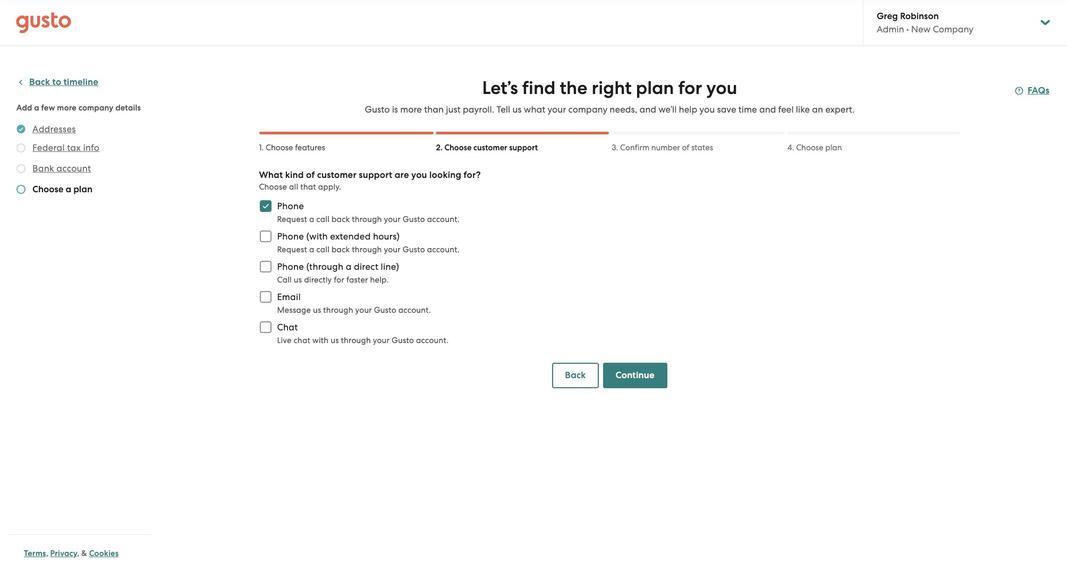 Task type: vqa. For each thing, say whether or not it's contained in the screenshot.
us
yes



Task type: locate. For each thing, give the bounding box(es) containing it.
1 back from the top
[[332, 215, 350, 224]]

continue button
[[603, 363, 668, 389]]

0 horizontal spatial and
[[640, 104, 657, 115]]

support down what
[[510, 143, 538, 153]]

1 , from the left
[[46, 549, 48, 559]]

request
[[277, 215, 307, 224], [277, 245, 307, 255]]

1 horizontal spatial and
[[760, 104, 777, 115]]

your down message us through your gusto account.
[[373, 336, 390, 346]]

0 vertical spatial back
[[29, 77, 50, 88]]

back inside back button
[[565, 370, 586, 381]]

extended
[[330, 231, 371, 242]]

0 horizontal spatial more
[[57, 103, 77, 113]]

us right tell
[[513, 104, 522, 115]]

2 phone from the top
[[277, 231, 304, 242]]

1 vertical spatial back
[[565, 370, 586, 381]]

addresses
[[32, 124, 76, 135]]

1 horizontal spatial more
[[401, 104, 422, 115]]

more right few
[[57, 103, 77, 113]]

you up 'save'
[[707, 77, 738, 99]]

1 vertical spatial request
[[277, 245, 307, 255]]

0 vertical spatial call
[[317, 215, 330, 224]]

choose a plan
[[32, 184, 93, 195]]

Phone (through a direct line) checkbox
[[254, 255, 277, 279]]

company down the
[[569, 104, 608, 115]]

2 request a call back through your gusto account. from the top
[[277, 245, 460, 255]]

request down (with
[[277, 245, 307, 255]]

choose down like
[[797, 143, 824, 153]]

call
[[317, 215, 330, 224], [317, 245, 330, 255]]

you right help
[[700, 104, 715, 115]]

a left few
[[34, 103, 39, 113]]

and
[[640, 104, 657, 115], [760, 104, 777, 115]]

through for phone (with extended hours)
[[352, 245, 382, 255]]

plan
[[636, 77, 675, 99], [826, 143, 843, 153], [73, 184, 93, 195]]

0 vertical spatial customer
[[474, 143, 508, 153]]

1 phone from the top
[[277, 201, 304, 212]]

through for chat
[[341, 336, 371, 346]]

support inside what kind of customer support are you looking for? choose all that apply.
[[359, 170, 393, 181]]

you right are
[[412, 170, 427, 181]]

through down call us directly for faster help.
[[324, 306, 354, 315]]

a
[[34, 103, 39, 113], [66, 184, 71, 195], [309, 215, 315, 224], [309, 245, 315, 255], [346, 262, 352, 272]]

admin
[[878, 24, 905, 35]]

choose for choose plan
[[797, 143, 824, 153]]

your up live chat with us through your gusto account.
[[356, 306, 372, 315]]

for down phone (through a direct line)
[[334, 275, 345, 285]]

support left are
[[359, 170, 393, 181]]

check image left bank
[[16, 164, 26, 173]]

gusto for phone
[[403, 215, 425, 224]]

customer up for?
[[474, 143, 508, 153]]

help
[[679, 104, 698, 115]]

company down timeline
[[79, 103, 114, 113]]

0 vertical spatial request a call back through your gusto account.
[[277, 215, 460, 224]]

back
[[29, 77, 50, 88], [565, 370, 586, 381]]

live chat with us through your gusto account.
[[277, 336, 449, 346]]

choose
[[266, 143, 293, 153], [445, 143, 472, 153], [797, 143, 824, 153], [259, 182, 287, 192], [32, 184, 63, 195]]

, left &
[[77, 549, 79, 559]]

1 vertical spatial of
[[306, 170, 315, 181]]

company inside 'let's find the right plan for you gusto is more than just payroll. tell us what your company needs, and we'll help you save time and feel like an expert.'
[[569, 104, 608, 115]]

gusto
[[365, 104, 390, 115], [403, 215, 425, 224], [403, 245, 425, 255], [374, 306, 397, 315], [392, 336, 414, 346]]

request a call back through your gusto account.
[[277, 215, 460, 224], [277, 245, 460, 255]]

cookies
[[89, 549, 119, 559]]

1 horizontal spatial back
[[565, 370, 586, 381]]

your right what
[[548, 104, 567, 115]]

back down phone (with extended hours)
[[332, 245, 350, 255]]

phone
[[277, 201, 304, 212], [277, 231, 304, 242], [277, 262, 304, 272]]

your up hours)
[[384, 215, 401, 224]]

choose up looking
[[445, 143, 472, 153]]

choose plan
[[797, 143, 843, 153]]

check image
[[16, 144, 26, 153], [16, 164, 26, 173], [16, 185, 26, 194]]

to
[[52, 77, 61, 88]]

2 horizontal spatial plan
[[826, 143, 843, 153]]

back up phone (with extended hours)
[[332, 215, 350, 224]]

1 horizontal spatial support
[[510, 143, 538, 153]]

choose down bank
[[32, 184, 63, 195]]

0 vertical spatial plan
[[636, 77, 675, 99]]

2 check image from the top
[[16, 164, 26, 173]]

federal tax info
[[32, 143, 100, 153]]

choose up what
[[266, 143, 293, 153]]

0 horizontal spatial back
[[29, 77, 50, 88]]

0 vertical spatial of
[[683, 143, 690, 153]]

let's
[[483, 77, 518, 99]]

the
[[560, 77, 588, 99]]

find
[[523, 77, 556, 99]]

your inside 'let's find the right plan for you gusto is more than just payroll. tell us what your company needs, and we'll help you save time and feel like an expert.'
[[548, 104, 567, 115]]

a down (with
[[309, 245, 315, 255]]

through up "direct"
[[352, 245, 382, 255]]

direct
[[354, 262, 379, 272]]

0 horizontal spatial for
[[334, 275, 345, 285]]

,
[[46, 549, 48, 559], [77, 549, 79, 559]]

0 horizontal spatial ,
[[46, 549, 48, 559]]

&
[[81, 549, 87, 559]]

1 vertical spatial request a call back through your gusto account.
[[277, 245, 460, 255]]

faster
[[347, 275, 368, 285]]

account
[[57, 163, 91, 174]]

check image down circle check 'icon'
[[16, 144, 26, 153]]

more right is
[[401, 104, 422, 115]]

continue
[[616, 370, 655, 381]]

1 horizontal spatial for
[[679, 77, 703, 99]]

phone down all
[[277, 201, 304, 212]]

1 vertical spatial plan
[[826, 143, 843, 153]]

choose down what
[[259, 182, 287, 192]]

2 request from the top
[[277, 245, 307, 255]]

you
[[707, 77, 738, 99], [700, 104, 715, 115], [412, 170, 427, 181]]

1 vertical spatial phone
[[277, 231, 304, 242]]

a inside list
[[66, 184, 71, 195]]

customer up apply.
[[317, 170, 357, 181]]

of inside what kind of customer support are you looking for? choose all that apply.
[[306, 170, 315, 181]]

than
[[424, 104, 444, 115]]

2 vertical spatial you
[[412, 170, 427, 181]]

greg
[[878, 11, 899, 22]]

phone up call
[[277, 262, 304, 272]]

1 vertical spatial support
[[359, 170, 393, 181]]

2 vertical spatial check image
[[16, 185, 26, 194]]

request up (with
[[277, 215, 307, 224]]

phone left (with
[[277, 231, 304, 242]]

Chat checkbox
[[254, 316, 277, 339]]

feel
[[779, 104, 794, 115]]

bank account
[[32, 163, 91, 174]]

check image left choose a plan
[[16, 185, 26, 194]]

of for number
[[683, 143, 690, 153]]

of
[[683, 143, 690, 153], [306, 170, 315, 181]]

0 vertical spatial for
[[679, 77, 703, 99]]

call up (with
[[317, 215, 330, 224]]

plan up we'll
[[636, 77, 675, 99]]

0 horizontal spatial of
[[306, 170, 315, 181]]

through for phone
[[352, 215, 382, 224]]

more
[[57, 103, 77, 113], [401, 104, 422, 115]]

0 vertical spatial check image
[[16, 144, 26, 153]]

for inside 'let's find the right plan for you gusto is more than just payroll. tell us what your company needs, and we'll help you save time and feel like an expert.'
[[679, 77, 703, 99]]

us
[[513, 104, 522, 115], [294, 275, 302, 285], [313, 306, 321, 315], [331, 336, 339, 346]]

back
[[332, 215, 350, 224], [332, 245, 350, 255]]

a up faster
[[346, 262, 352, 272]]

account.
[[427, 215, 460, 224], [427, 245, 460, 255], [399, 306, 431, 315], [416, 336, 449, 346]]

account. for phone
[[427, 215, 460, 224]]

0 vertical spatial request
[[277, 215, 307, 224]]

, left privacy link
[[46, 549, 48, 559]]

your down hours)
[[384, 245, 401, 255]]

1 horizontal spatial of
[[683, 143, 690, 153]]

your
[[548, 104, 567, 115], [384, 215, 401, 224], [384, 245, 401, 255], [356, 306, 372, 315], [373, 336, 390, 346]]

0 vertical spatial you
[[707, 77, 738, 99]]

request a call back through your gusto account. up extended
[[277, 215, 460, 224]]

1 horizontal spatial plan
[[636, 77, 675, 99]]

2 and from the left
[[760, 104, 777, 115]]

add
[[16, 103, 32, 113]]

0 horizontal spatial customer
[[317, 170, 357, 181]]

your for phone
[[384, 215, 401, 224]]

1 horizontal spatial company
[[569, 104, 608, 115]]

of left states
[[683, 143, 690, 153]]

3 phone from the top
[[277, 262, 304, 272]]

0 vertical spatial phone
[[277, 201, 304, 212]]

2 vertical spatial plan
[[73, 184, 93, 195]]

1 vertical spatial customer
[[317, 170, 357, 181]]

back button
[[553, 363, 599, 389]]

1 check image from the top
[[16, 144, 26, 153]]

through down message us through your gusto account.
[[341, 336, 371, 346]]

1 vertical spatial back
[[332, 245, 350, 255]]

and left the feel
[[760, 104, 777, 115]]

what kind of customer support are you looking for? choose all that apply.
[[259, 170, 481, 192]]

2 call from the top
[[317, 245, 330, 255]]

0 vertical spatial back
[[332, 215, 350, 224]]

1 request a call back through your gusto account. from the top
[[277, 215, 460, 224]]

back inside button
[[29, 77, 50, 88]]

plan down account
[[73, 184, 93, 195]]

2 vertical spatial phone
[[277, 262, 304, 272]]

1 horizontal spatial ,
[[77, 549, 79, 559]]

tax
[[67, 143, 81, 153]]

request for phone
[[277, 215, 307, 224]]

1 request from the top
[[277, 215, 307, 224]]

call for phone (with extended hours)
[[317, 245, 330, 255]]

like
[[797, 104, 811, 115]]

tell
[[497, 104, 511, 115]]

request a call back through your gusto account. up "direct"
[[277, 245, 460, 255]]

1 vertical spatial check image
[[16, 164, 26, 173]]

1 vertical spatial for
[[334, 275, 345, 285]]

we'll
[[659, 104, 677, 115]]

Phone checkbox
[[254, 195, 277, 218]]

faqs
[[1029, 85, 1050, 96]]

let's find the right plan for you gusto is more than just payroll. tell us what your company needs, and we'll help you save time and feel like an expert.
[[365, 77, 855, 115]]

live
[[277, 336, 292, 346]]

2 back from the top
[[332, 245, 350, 255]]

1 call from the top
[[317, 215, 330, 224]]

customer
[[474, 143, 508, 153], [317, 170, 357, 181]]

of up that
[[306, 170, 315, 181]]

call down (with
[[317, 245, 330, 255]]

0 horizontal spatial plan
[[73, 184, 93, 195]]

call for phone
[[317, 215, 330, 224]]

through up extended
[[352, 215, 382, 224]]

plan down expert.
[[826, 143, 843, 153]]

just
[[446, 104, 461, 115]]

1 vertical spatial call
[[317, 245, 330, 255]]

for?
[[464, 170, 481, 181]]

through
[[352, 215, 382, 224], [352, 245, 382, 255], [324, 306, 354, 315], [341, 336, 371, 346]]

choose inside list
[[32, 184, 63, 195]]

circle check image
[[16, 123, 26, 136]]

and left we'll
[[640, 104, 657, 115]]

0 horizontal spatial support
[[359, 170, 393, 181]]

account. for chat
[[416, 336, 449, 346]]

terms link
[[24, 549, 46, 559]]

for up help
[[679, 77, 703, 99]]

kind
[[285, 170, 304, 181]]

you inside what kind of customer support are you looking for? choose all that apply.
[[412, 170, 427, 181]]

chat
[[277, 322, 298, 333]]

addresses button
[[32, 123, 76, 136]]

check image for bank
[[16, 164, 26, 173]]

a down account
[[66, 184, 71, 195]]

for
[[679, 77, 703, 99], [334, 275, 345, 285]]



Task type: describe. For each thing, give the bounding box(es) containing it.
gusto inside 'let's find the right plan for you gusto is more than just payroll. tell us what your company needs, and we'll help you save time and feel like an expert.'
[[365, 104, 390, 115]]

plan inside 'let's find the right plan for you gusto is more than just payroll. tell us what your company needs, and we'll help you save time and feel like an expert.'
[[636, 77, 675, 99]]

expert.
[[826, 104, 855, 115]]

confirm
[[621, 143, 650, 153]]

3 check image from the top
[[16, 185, 26, 194]]

us right with
[[331, 336, 339, 346]]

phone (with extended hours)
[[277, 231, 400, 242]]

message
[[277, 306, 311, 315]]

phone for phone
[[277, 201, 304, 212]]

back for phone
[[332, 215, 350, 224]]

Phone (with extended hours) checkbox
[[254, 225, 277, 248]]

federal
[[32, 143, 65, 153]]

what
[[524, 104, 546, 115]]

looking
[[430, 170, 462, 181]]

home image
[[16, 12, 71, 33]]

check image for federal
[[16, 144, 26, 153]]

few
[[41, 103, 55, 113]]

details
[[116, 103, 141, 113]]

more inside 'let's find the right plan for you gusto is more than just payroll. tell us what your company needs, and we'll help you save time and feel like an expert.'
[[401, 104, 422, 115]]

1 horizontal spatial customer
[[474, 143, 508, 153]]

what
[[259, 170, 283, 181]]

choose features
[[266, 143, 325, 153]]

you for are
[[412, 170, 427, 181]]

us inside 'let's find the right plan for you gusto is more than just payroll. tell us what your company needs, and we'll help you save time and feel like an expert.'
[[513, 104, 522, 115]]

company
[[934, 24, 974, 35]]

2 , from the left
[[77, 549, 79, 559]]

back for back to timeline
[[29, 77, 50, 88]]

federal tax info button
[[32, 141, 100, 154]]

right
[[592, 77, 632, 99]]

faqs button
[[1016, 85, 1050, 97]]

chat
[[294, 336, 311, 346]]

features
[[295, 143, 325, 153]]

message us through your gusto account.
[[277, 306, 431, 315]]

bank account button
[[32, 162, 91, 175]]

us right call
[[294, 275, 302, 285]]

choose for choose features
[[266, 143, 293, 153]]

confirm number of states
[[621, 143, 714, 153]]

new
[[912, 24, 931, 35]]

states
[[692, 143, 714, 153]]

line)
[[381, 262, 399, 272]]

call
[[277, 275, 292, 285]]

choose for choose a plan
[[32, 184, 63, 195]]

info
[[83, 143, 100, 153]]

1 vertical spatial you
[[700, 104, 715, 115]]

cookies button
[[89, 548, 119, 561]]

a up (with
[[309, 215, 315, 224]]

us right message
[[313, 306, 321, 315]]

phone for phone (with extended hours)
[[277, 231, 304, 242]]

phone for phone (through a direct line)
[[277, 262, 304, 272]]

hours)
[[373, 231, 400, 242]]

choose a plan list
[[16, 123, 147, 198]]

0 horizontal spatial company
[[79, 103, 114, 113]]

back for back
[[565, 370, 586, 381]]

apply.
[[318, 182, 342, 192]]

phone (through a direct line)
[[277, 262, 399, 272]]

needs,
[[610, 104, 638, 115]]

your for chat
[[373, 336, 390, 346]]

save
[[718, 104, 737, 115]]

choose inside what kind of customer support are you looking for? choose all that apply.
[[259, 182, 287, 192]]

privacy
[[50, 549, 77, 559]]

Email checkbox
[[254, 286, 277, 309]]

gusto for phone (with extended hours)
[[403, 245, 425, 255]]

privacy link
[[50, 549, 77, 559]]

choose customer support
[[445, 143, 538, 153]]

time
[[739, 104, 758, 115]]

choose for choose customer support
[[445, 143, 472, 153]]

that
[[301, 182, 316, 192]]

plan inside list
[[73, 184, 93, 195]]

back for phone (with extended hours)
[[332, 245, 350, 255]]

terms
[[24, 549, 46, 559]]

directly
[[304, 275, 332, 285]]

you for for
[[707, 77, 738, 99]]

help.
[[370, 275, 389, 285]]

all
[[289, 182, 299, 192]]

add a few more company details
[[16, 103, 141, 113]]

terms , privacy , & cookies
[[24, 549, 119, 559]]

payroll.
[[463, 104, 495, 115]]

(with
[[307, 231, 328, 242]]

greg robinson admin • new company
[[878, 11, 974, 35]]

bank
[[32, 163, 54, 174]]

timeline
[[64, 77, 98, 88]]

account. for phone (with extended hours)
[[427, 245, 460, 255]]

gusto for chat
[[392, 336, 414, 346]]

back to timeline button
[[16, 76, 98, 89]]

•
[[907, 24, 910, 35]]

request a call back through your gusto account. for phone (with extended hours)
[[277, 245, 460, 255]]

request a call back through your gusto account. for phone
[[277, 215, 460, 224]]

call us directly for faster help.
[[277, 275, 389, 285]]

robinson
[[901, 11, 940, 22]]

back to timeline
[[29, 77, 98, 88]]

1 and from the left
[[640, 104, 657, 115]]

customer inside what kind of customer support are you looking for? choose all that apply.
[[317, 170, 357, 181]]

your for phone (with extended hours)
[[384, 245, 401, 255]]

(through
[[307, 262, 344, 272]]

with
[[313, 336, 329, 346]]

is
[[392, 104, 398, 115]]

an
[[813, 104, 824, 115]]

email
[[277, 292, 301, 303]]

request for phone (with extended hours)
[[277, 245, 307, 255]]

of for kind
[[306, 170, 315, 181]]

are
[[395, 170, 409, 181]]

number
[[652, 143, 681, 153]]

0 vertical spatial support
[[510, 143, 538, 153]]



